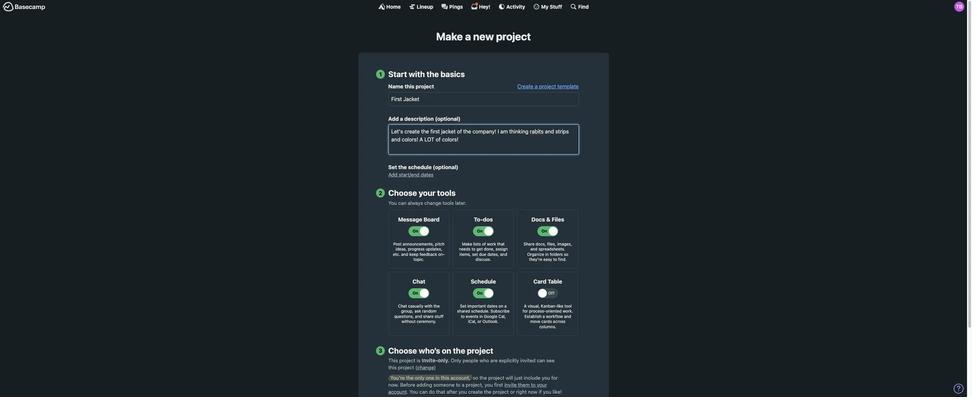 Task type: describe. For each thing, give the bounding box(es) containing it.
tyler black image
[[954, 2, 964, 12]]

a
[[524, 304, 527, 309]]

a inside set important dates on a shared schedule. subscribe to events in google cal, ical, or outlook.
[[504, 304, 507, 309]]

lineup
[[417, 4, 433, 10]]

start with the basics
[[388, 70, 465, 79]]

this
[[388, 358, 398, 364]]

start/end
[[399, 172, 419, 178]]

choose your tools
[[388, 188, 456, 198]]

create
[[468, 389, 483, 395]]

hey! button
[[471, 2, 490, 10]]

chat casually with the group, ask random questions, and share stuff without ceremony.
[[394, 304, 444, 325]]

card table
[[534, 279, 562, 285]]

or inside set important dates on a shared schedule. subscribe to events in google cal, ical, or outlook.
[[478, 320, 481, 325]]

will
[[506, 375, 513, 381]]

the right create
[[484, 389, 491, 395]]

add a description (optional)
[[388, 116, 461, 122]]

post announcements, pitch ideas, progress updates, etc. and keep feedback on- topic.
[[393, 242, 445, 262]]

project up who
[[467, 346, 493, 356]]

people
[[463, 358, 478, 364]]

you up . you can do that after you create the project or right now if you like!
[[485, 382, 493, 388]]

and inside post announcements, pitch ideas, progress updates, etc. and keep feedback on- topic.
[[401, 252, 408, 257]]

schedule
[[471, 279, 496, 285]]

before
[[400, 382, 415, 388]]

to inside the make lists of work that needs to get done, assign items, set due dates, and discuss.
[[472, 247, 475, 252]]

see
[[546, 358, 555, 364]]

your inside invite them to your account
[[537, 382, 547, 388]]

docs,
[[536, 242, 546, 247]]

Name this project text field
[[388, 92, 579, 106]]

template
[[557, 84, 579, 90]]

create
[[517, 84, 533, 90]]

new
[[473, 30, 494, 43]]

this inside only people who are explicitly invited can see this project (
[[388, 365, 397, 371]]

(optional) for add a description (optional)
[[435, 116, 461, 122]]

set the schedule (optional) add start/end dates
[[388, 164, 458, 178]]

can inside only people who are explicitly invited can see this project (
[[537, 358, 545, 364]]

invite them to your account
[[388, 382, 547, 395]]

invited
[[520, 358, 536, 364]]

done,
[[484, 247, 495, 252]]

stuff
[[550, 4, 562, 10]]

move
[[530, 320, 540, 325]]

find.
[[558, 257, 567, 262]]

chat for chat casually with the group, ask random questions, and share stuff without ceremony.
[[398, 304, 407, 309]]

message
[[398, 216, 422, 223]]

a right the 'create'
[[535, 84, 538, 90]]

tool
[[565, 304, 572, 309]]

so inside share docs, files, images, and spreadsheets. organize in folders so they're easy to find.
[[564, 252, 568, 257]]

a left description
[[400, 116, 403, 122]]

a inside so the project will just include you for now. before adding someone to a project, you first
[[462, 382, 464, 388]]

start
[[388, 70, 407, 79]]

progress
[[408, 247, 425, 252]]

ceremony.
[[417, 320, 436, 325]]

to inside invite them to your account
[[531, 382, 536, 388]]

0 vertical spatial tools
[[437, 188, 456, 198]]

to inside set important dates on a shared schedule. subscribe to events in google cal, ical, or outlook.
[[461, 314, 465, 319]]

project down activity link on the top right of page
[[496, 30, 531, 43]]

(
[[415, 365, 417, 371]]

right
[[516, 389, 527, 395]]

1 vertical spatial change
[[417, 365, 434, 371]]

etc.
[[393, 252, 400, 257]]

work
[[487, 242, 496, 247]]

dates inside set important dates on a shared schedule. subscribe to events in google cal, ical, or outlook.
[[487, 304, 498, 309]]

0 vertical spatial change
[[424, 200, 441, 206]]

0 horizontal spatial on
[[442, 346, 451, 356]]

needs
[[459, 247, 471, 252]]

table
[[548, 279, 562, 285]]

choose who's on the project
[[388, 346, 493, 356]]

ical,
[[468, 320, 476, 325]]

kanban-
[[541, 304, 557, 309]]

&
[[546, 216, 550, 223]]

pings button
[[441, 3, 463, 10]]

now.
[[388, 382, 399, 388]]

a left new
[[465, 30, 471, 43]]

project left is
[[399, 358, 415, 364]]

are
[[490, 358, 498, 364]]

who's
[[419, 346, 440, 356]]

in inside set important dates on a shared schedule. subscribe to events in google cal, ical, or outlook.
[[479, 314, 483, 319]]

the inside "set the schedule (optional) add start/end dates"
[[398, 164, 407, 170]]

on inside set important dates on a shared schedule. subscribe to events in google cal, ical, or outlook.
[[499, 304, 503, 309]]

pings
[[449, 4, 463, 10]]

board
[[424, 216, 440, 223]]

this project is invite-only.
[[388, 358, 450, 364]]

you can always change tools later.
[[388, 200, 466, 206]]

you right if
[[543, 389, 551, 395]]

choose for choose who's on the project
[[388, 346, 417, 356]]

0 horizontal spatial your
[[419, 188, 435, 198]]

share docs, files, images, and spreadsheets. organize in folders so they're easy to find.
[[524, 242, 572, 262]]

2
[[379, 190, 382, 197]]

create a project template link
[[517, 84, 579, 90]]

ideas,
[[396, 247, 407, 252]]

you right after
[[459, 389, 467, 395]]

add inside "set the schedule (optional) add start/end dates"
[[388, 172, 398, 178]]

change )
[[417, 365, 436, 371]]

make for make lists of work that needs to get done, assign items, set due dates, and discuss.
[[462, 242, 472, 247]]

2 vertical spatial in
[[436, 375, 440, 381]]

home link
[[378, 3, 401, 10]]

.
[[407, 389, 408, 395]]

like
[[557, 304, 563, 309]]

my stuff
[[541, 4, 562, 10]]

1 horizontal spatial this
[[405, 84, 414, 90]]

chat for chat
[[413, 279, 425, 285]]

project down first at right
[[493, 389, 509, 395]]

so the project will just include you for now. before adding someone to a project, you first
[[388, 375, 558, 388]]

topic.
[[414, 257, 424, 262]]

project inside so the project will just include you for now. before adding someone to a project, you first
[[488, 375, 504, 381]]

files
[[552, 216, 564, 223]]

description
[[404, 116, 434, 122]]

make lists of work that needs to get done, assign items, set due dates, and discuss.
[[459, 242, 508, 262]]

share
[[423, 314, 434, 319]]

dates,
[[487, 252, 499, 257]]

basics
[[441, 70, 465, 79]]

the up before
[[406, 375, 414, 381]]

after
[[447, 389, 457, 395]]

add start/end dates link
[[388, 172, 434, 178]]

with inside "chat casually with the group, ask random questions, and share stuff without ceremony."
[[425, 304, 433, 309]]

docs & files
[[532, 216, 564, 223]]



Task type: locate. For each thing, give the bounding box(es) containing it.
0 horizontal spatial can
[[398, 200, 406, 206]]

establish
[[525, 314, 542, 319]]

invite
[[505, 382, 517, 388]]

workflow
[[546, 314, 563, 319]]

name this project
[[388, 84, 434, 90]]

in right one in the bottom left of the page
[[436, 375, 440, 381]]

1 horizontal spatial dates
[[487, 304, 498, 309]]

1 add from the top
[[388, 116, 399, 122]]

pitch
[[435, 242, 445, 247]]

2 vertical spatial can
[[419, 389, 428, 395]]

tools left later.
[[443, 200, 454, 206]]

set up "shared"
[[460, 304, 466, 309]]

feedback
[[420, 252, 437, 257]]

0 horizontal spatial you
[[388, 200, 397, 206]]

change link
[[417, 365, 434, 371]]

a up subscribe
[[504, 304, 507, 309]]

1 vertical spatial on
[[442, 346, 451, 356]]

easy
[[543, 257, 552, 262]]

that down someone
[[436, 389, 445, 395]]

0 vertical spatial (optional)
[[435, 116, 461, 122]]

(optional) right description
[[435, 116, 461, 122]]

1 vertical spatial so
[[473, 375, 478, 381]]

you right include
[[542, 375, 550, 381]]

if
[[539, 389, 542, 395]]

later.
[[455, 200, 466, 206]]

subscribe
[[491, 309, 510, 314]]

0 horizontal spatial set
[[388, 164, 397, 170]]

main element
[[0, 0, 967, 13]]

1 vertical spatial or
[[510, 389, 515, 395]]

0 vertical spatial choose
[[388, 188, 417, 198]]

can left see
[[537, 358, 545, 364]]

and inside "chat casually with the group, ask random questions, and share stuff without ceremony."
[[415, 314, 422, 319]]

and inside a visual, kanban-like tool for process-oriented work. establish a workflow and move cards across columns.
[[564, 314, 571, 319]]

0 horizontal spatial so
[[473, 375, 478, 381]]

change down invite-
[[417, 365, 434, 371]]

project left the (
[[398, 365, 414, 371]]

0 vertical spatial dates
[[421, 172, 434, 178]]

1 horizontal spatial for
[[551, 375, 558, 381]]

you're the only one in this account,
[[390, 375, 470, 381]]

lists
[[473, 242, 481, 247]]

adding
[[417, 382, 432, 388]]

1 vertical spatial add
[[388, 172, 398, 178]]

(optional) inside "set the schedule (optional) add start/end dates"
[[433, 164, 458, 170]]

2 horizontal spatial can
[[537, 358, 545, 364]]

the up start/end
[[398, 164, 407, 170]]

you
[[388, 200, 397, 206], [410, 389, 418, 395]]

to inside so the project will just include you for now. before adding someone to a project, you first
[[456, 382, 460, 388]]

project down 'start with the basics'
[[416, 84, 434, 90]]

2 vertical spatial this
[[441, 375, 449, 381]]

first
[[494, 382, 503, 388]]

visual,
[[528, 304, 540, 309]]

0 horizontal spatial chat
[[398, 304, 407, 309]]

0 horizontal spatial this
[[388, 365, 397, 371]]

1 horizontal spatial set
[[460, 304, 466, 309]]

this down 'this'
[[388, 365, 397, 371]]

invite-
[[422, 358, 438, 364]]

so inside so the project will just include you for now. before adding someone to a project, you first
[[473, 375, 478, 381]]

switch accounts image
[[3, 2, 45, 12]]

0 vertical spatial or
[[478, 320, 481, 325]]

the inside "chat casually with the group, ask random questions, and share stuff without ceremony."
[[434, 304, 440, 309]]

can left always at bottom left
[[398, 200, 406, 206]]

1 vertical spatial (optional)
[[433, 164, 458, 170]]

files,
[[547, 242, 556, 247]]

and up "organize" at the right
[[530, 247, 537, 252]]

1 horizontal spatial or
[[510, 389, 515, 395]]

to down folders
[[553, 257, 557, 262]]

name
[[388, 84, 403, 90]]

invite them to your account link
[[388, 382, 547, 395]]

0 vertical spatial this
[[405, 84, 414, 90]]

that for work
[[497, 242, 505, 247]]

1 horizontal spatial chat
[[413, 279, 425, 285]]

add left start/end
[[388, 172, 398, 178]]

to down "shared"
[[461, 314, 465, 319]]

1 horizontal spatial in
[[479, 314, 483, 319]]

a down account,
[[462, 382, 464, 388]]

to inside share docs, files, images, and spreadsheets. organize in folders so they're easy to find.
[[553, 257, 557, 262]]

your up if
[[537, 382, 547, 388]]

0 horizontal spatial that
[[436, 389, 445, 395]]

for inside a visual, kanban-like tool for process-oriented work. establish a workflow and move cards across columns.
[[523, 309, 528, 314]]

0 vertical spatial for
[[523, 309, 528, 314]]

your
[[419, 188, 435, 198], [537, 382, 547, 388]]

your up you can always change tools later.
[[419, 188, 435, 198]]

1 vertical spatial for
[[551, 375, 558, 381]]

)
[[434, 365, 436, 371]]

activity link
[[498, 3, 525, 10]]

this up someone
[[441, 375, 449, 381]]

2 horizontal spatial in
[[545, 252, 549, 257]]

and
[[530, 247, 537, 252], [401, 252, 408, 257], [500, 252, 507, 257], [415, 314, 422, 319], [564, 314, 571, 319]]

get
[[477, 247, 483, 252]]

with up name this project
[[409, 70, 425, 79]]

you're
[[390, 375, 405, 381]]

set up add start/end dates link
[[388, 164, 397, 170]]

1 vertical spatial with
[[425, 304, 433, 309]]

(optional) right schedule
[[433, 164, 458, 170]]

0 horizontal spatial for
[[523, 309, 528, 314]]

schedule
[[408, 164, 432, 170]]

do
[[429, 389, 435, 395]]

cards
[[541, 320, 552, 325]]

that
[[497, 242, 505, 247], [436, 389, 445, 395]]

1 vertical spatial chat
[[398, 304, 407, 309]]

work.
[[563, 309, 573, 314]]

1 horizontal spatial you
[[410, 389, 418, 395]]

in up easy at the right
[[545, 252, 549, 257]]

message board
[[398, 216, 440, 223]]

make inside the make lists of work that needs to get done, assign items, set due dates, and discuss.
[[462, 242, 472, 247]]

to-dos
[[474, 216, 493, 223]]

make down pings popup button
[[436, 30, 463, 43]]

project inside only people who are explicitly invited can see this project (
[[398, 365, 414, 371]]

so up find.
[[564, 252, 568, 257]]

0 vertical spatial so
[[564, 252, 568, 257]]

tools
[[437, 188, 456, 198], [443, 200, 454, 206]]

with
[[409, 70, 425, 79], [425, 304, 433, 309]]

that for do
[[436, 389, 445, 395]]

always
[[408, 200, 423, 206]]

the up random
[[434, 304, 440, 309]]

spreadsheets.
[[539, 247, 565, 252]]

chat down topic.
[[413, 279, 425, 285]]

outlook.
[[483, 320, 499, 325]]

tools up later.
[[437, 188, 456, 198]]

on-
[[438, 252, 445, 257]]

project left template
[[539, 84, 556, 90]]

and down ask in the bottom of the page
[[415, 314, 422, 319]]

only people who are explicitly invited can see this project (
[[388, 358, 555, 371]]

that inside the make lists of work that needs to get done, assign items, set due dates, and discuss.
[[497, 242, 505, 247]]

for inside so the project will just include you for now. before adding someone to a project, you first
[[551, 375, 558, 381]]

set important dates on a shared schedule. subscribe to events in google cal, ical, or outlook.
[[457, 304, 510, 325]]

0 horizontal spatial in
[[436, 375, 440, 381]]

a visual, kanban-like tool for process-oriented work. establish a workflow and move cards across columns.
[[523, 304, 573, 330]]

and inside share docs, files, images, and spreadsheets. organize in folders so they're easy to find.
[[530, 247, 537, 252]]

set
[[388, 164, 397, 170], [460, 304, 466, 309]]

1 horizontal spatial so
[[564, 252, 568, 257]]

. you can do that after you create the project or right now if you like!
[[407, 389, 562, 395]]

2 horizontal spatial this
[[441, 375, 449, 381]]

chat
[[413, 279, 425, 285], [398, 304, 407, 309]]

1 vertical spatial make
[[462, 242, 472, 247]]

updates,
[[426, 247, 442, 252]]

dates up subscribe
[[487, 304, 498, 309]]

activity
[[506, 4, 525, 10]]

0 vertical spatial on
[[499, 304, 503, 309]]

on up only.
[[442, 346, 451, 356]]

1 vertical spatial you
[[410, 389, 418, 395]]

can
[[398, 200, 406, 206], [537, 358, 545, 364], [419, 389, 428, 395]]

0 vertical spatial with
[[409, 70, 425, 79]]

now
[[528, 389, 538, 395]]

to up now
[[531, 382, 536, 388]]

just
[[514, 375, 523, 381]]

3
[[379, 348, 382, 354]]

1 vertical spatial tools
[[443, 200, 454, 206]]

with up random
[[425, 304, 433, 309]]

only.
[[438, 358, 450, 364]]

like!
[[553, 389, 562, 395]]

1 choose from the top
[[388, 188, 417, 198]]

to up set at the bottom left
[[472, 247, 475, 252]]

0 vertical spatial in
[[545, 252, 549, 257]]

set inside "set the schedule (optional) add start/end dates"
[[388, 164, 397, 170]]

1 vertical spatial that
[[436, 389, 445, 395]]

that up assign
[[497, 242, 505, 247]]

1 vertical spatial can
[[537, 358, 545, 364]]

chat up group,
[[398, 304, 407, 309]]

can down adding
[[419, 389, 428, 395]]

Add a description (optional) text field
[[388, 125, 579, 155]]

items,
[[460, 252, 471, 257]]

this right name
[[405, 84, 414, 90]]

1
[[379, 71, 382, 78]]

set inside set important dates on a shared schedule. subscribe to events in google cal, ical, or outlook.
[[460, 304, 466, 309]]

1 horizontal spatial can
[[419, 389, 428, 395]]

choose for choose your tools
[[388, 188, 417, 198]]

or right ical,
[[478, 320, 481, 325]]

1 horizontal spatial on
[[499, 304, 503, 309]]

(optional) for set the schedule (optional) add start/end dates
[[433, 164, 458, 170]]

the inside so the project will just include you for now. before adding someone to a project, you first
[[480, 375, 487, 381]]

1 vertical spatial your
[[537, 382, 547, 388]]

create a project template
[[517, 84, 579, 90]]

is
[[417, 358, 420, 364]]

without
[[402, 320, 416, 325]]

this
[[405, 84, 414, 90], [388, 365, 397, 371], [441, 375, 449, 381]]

set for important
[[460, 304, 466, 309]]

project up first at right
[[488, 375, 504, 381]]

the up project,
[[480, 375, 487, 381]]

0 vertical spatial your
[[419, 188, 435, 198]]

the up only
[[453, 346, 465, 356]]

my stuff button
[[533, 3, 562, 10]]

2 choose from the top
[[388, 346, 417, 356]]

for up like!
[[551, 375, 558, 381]]

they're
[[529, 257, 542, 262]]

stuff
[[435, 314, 444, 319]]

choose up 'this'
[[388, 346, 417, 356]]

1 vertical spatial choose
[[388, 346, 417, 356]]

keep
[[409, 252, 419, 257]]

to down account,
[[456, 382, 460, 388]]

dates inside "set the schedule (optional) add start/end dates"
[[421, 172, 434, 178]]

you right .
[[410, 389, 418, 395]]

you left always at bottom left
[[388, 200, 397, 206]]

1 horizontal spatial that
[[497, 242, 505, 247]]

and down work.
[[564, 314, 571, 319]]

the left 'basics'
[[427, 70, 439, 79]]

dates down schedule
[[421, 172, 434, 178]]

due
[[479, 252, 486, 257]]

0 horizontal spatial dates
[[421, 172, 434, 178]]

make up needs
[[462, 242, 472, 247]]

0 horizontal spatial or
[[478, 320, 481, 325]]

1 vertical spatial in
[[479, 314, 483, 319]]

choose up always at bottom left
[[388, 188, 417, 198]]

on up subscribe
[[499, 304, 503, 309]]

make for make a new project
[[436, 30, 463, 43]]

0 vertical spatial you
[[388, 200, 397, 206]]

1 horizontal spatial your
[[537, 382, 547, 388]]

0 vertical spatial can
[[398, 200, 406, 206]]

someone
[[434, 382, 455, 388]]

for down a
[[523, 309, 528, 314]]

in
[[545, 252, 549, 257], [479, 314, 483, 319], [436, 375, 440, 381]]

1 vertical spatial dates
[[487, 304, 498, 309]]

set
[[472, 252, 478, 257]]

change down choose your tools
[[424, 200, 441, 206]]

0 vertical spatial make
[[436, 30, 463, 43]]

in down schedule.
[[479, 314, 483, 319]]

google
[[484, 314, 497, 319]]

chat inside "chat casually with the group, ask random questions, and share stuff without ceremony."
[[398, 304, 407, 309]]

1 vertical spatial set
[[460, 304, 466, 309]]

folders
[[550, 252, 563, 257]]

in inside share docs, files, images, and spreadsheets. organize in folders so they're easy to find.
[[545, 252, 549, 257]]

2 add from the top
[[388, 172, 398, 178]]

1 vertical spatial this
[[388, 365, 397, 371]]

home
[[386, 4, 401, 10]]

0 vertical spatial that
[[497, 242, 505, 247]]

and down assign
[[500, 252, 507, 257]]

a up cards
[[543, 314, 545, 319]]

or down invite
[[510, 389, 515, 395]]

add left description
[[388, 116, 399, 122]]

0 vertical spatial add
[[388, 116, 399, 122]]

and inside the make lists of work that needs to get done, assign items, set due dates, and discuss.
[[500, 252, 507, 257]]

dates
[[421, 172, 434, 178], [487, 304, 498, 309]]

0 vertical spatial set
[[388, 164, 397, 170]]

cal,
[[499, 314, 506, 319]]

shared
[[457, 309, 470, 314]]

share
[[524, 242, 535, 247]]

so up project,
[[473, 375, 478, 381]]

a inside a visual, kanban-like tool for process-oriented work. establish a workflow and move cards across columns.
[[543, 314, 545, 319]]

and down ideas,
[[401, 252, 408, 257]]

0 vertical spatial chat
[[413, 279, 425, 285]]

set for the
[[388, 164, 397, 170]]



Task type: vqa. For each thing, say whether or not it's contained in the screenshot.
27 "button" at the bottom
no



